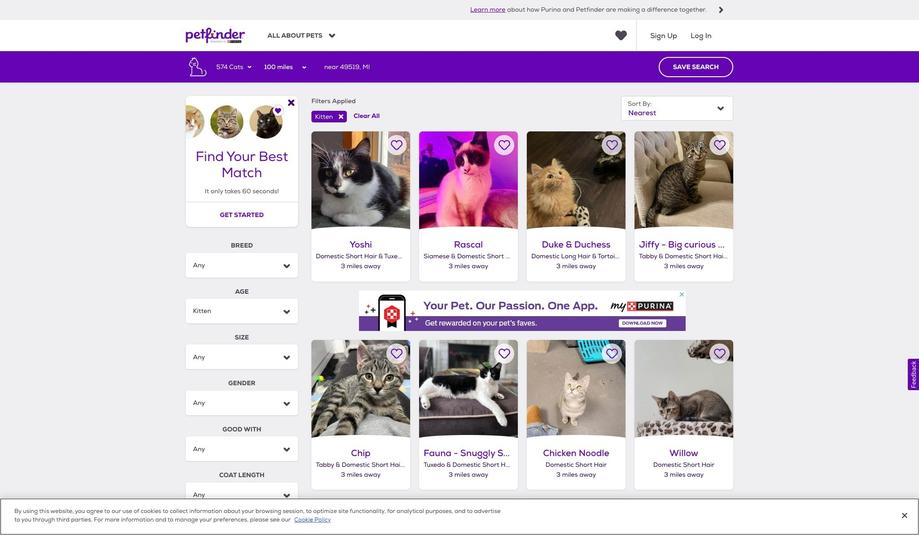 Task type: describe. For each thing, give the bounding box(es) containing it.
potential cat matches image
[[186, 96, 298, 139]]

advertisement element
[[359, 291, 686, 331]]

glacier, adoptable cat, kitten male domestic short hair, 3 miles away. image
[[311, 499, 410, 535]]

privacy alert dialog
[[0, 499, 919, 535]]

rascal, adoptable cat, kitten male siamese & domestic short hair mix, 3 miles away. image
[[419, 131, 518, 230]]

chicken noodle, adoptable cat, kitten female domestic short hair, 3 miles away. image
[[527, 340, 626, 439]]

fauna - snuggly sweetheart, adoptable cat, kitten female tuxedo & domestic short hair mix, 3 miles away. image
[[419, 340, 518, 439]]

tasha, adoptable cat, kitten female domestic short hair mix, 5 miles away. image
[[527, 499, 626, 535]]

duke & duchess , adoptable cat, kitten male domestic long hair & tortoiseshell mix, 3 miles away. image
[[527, 131, 626, 230]]

chip, adoptable cat, kitten male tabby & domestic short hair mix, 3 miles away. image
[[311, 340, 410, 439]]

petfinder home image
[[186, 20, 245, 51]]

osker, adoptable cat, kitten male domestic short hair mix, 5 miles away. image
[[419, 499, 518, 535]]



Task type: locate. For each thing, give the bounding box(es) containing it.
jiffy - big curious eyes, adoptable cat, kitten female tabby & domestic short hair mix, 3 miles away. image
[[635, 131, 733, 230]]

main content
[[0, 51, 919, 535]]

yoshi, adoptable cat, kitten male domestic short hair & tuxedo mix, 3 miles away. image
[[311, 131, 410, 230]]

willow, adoptable cat, kitten female domestic short hair, 3 miles away. image
[[635, 340, 733, 439]]



Task type: vqa. For each thing, say whether or not it's contained in the screenshot.
"main content"
yes



